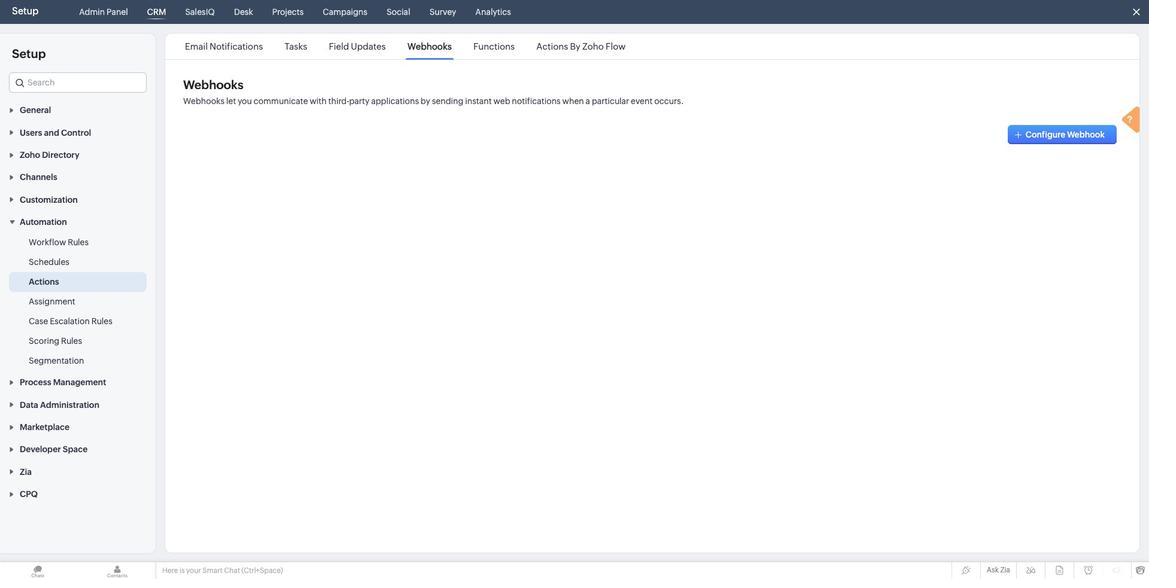 Task type: vqa. For each thing, say whether or not it's contained in the screenshot.
Ask Zia
yes



Task type: describe. For each thing, give the bounding box(es) containing it.
crm link
[[142, 0, 171, 24]]

zia
[[1000, 566, 1010, 575]]

campaigns link
[[318, 0, 372, 24]]

panel
[[107, 7, 128, 17]]

admin panel link
[[74, 0, 133, 24]]

ask zia
[[987, 566, 1010, 575]]

admin
[[79, 7, 105, 17]]

chat
[[224, 567, 240, 575]]

survey
[[429, 7, 456, 17]]

social link
[[382, 0, 415, 24]]

analytics
[[475, 7, 511, 17]]

salesiq
[[185, 7, 215, 17]]

admin panel
[[79, 7, 128, 17]]

setup
[[12, 5, 38, 17]]

contacts image
[[80, 563, 155, 579]]

desk
[[234, 7, 253, 17]]



Task type: locate. For each thing, give the bounding box(es) containing it.
chats image
[[0, 563, 75, 579]]

(ctrl+space)
[[242, 567, 283, 575]]

salesiq link
[[180, 0, 220, 24]]

social
[[387, 7, 410, 17]]

projects
[[272, 7, 304, 17]]

here
[[162, 567, 178, 575]]

projects link
[[267, 0, 308, 24]]

desk link
[[229, 0, 258, 24]]

survey link
[[425, 0, 461, 24]]

your
[[186, 567, 201, 575]]

smart
[[203, 567, 223, 575]]

analytics link
[[471, 0, 516, 24]]

crm
[[147, 7, 166, 17]]

campaigns
[[323, 7, 367, 17]]

is
[[179, 567, 185, 575]]

here is your smart chat (ctrl+space)
[[162, 567, 283, 575]]

ask
[[987, 566, 999, 575]]



